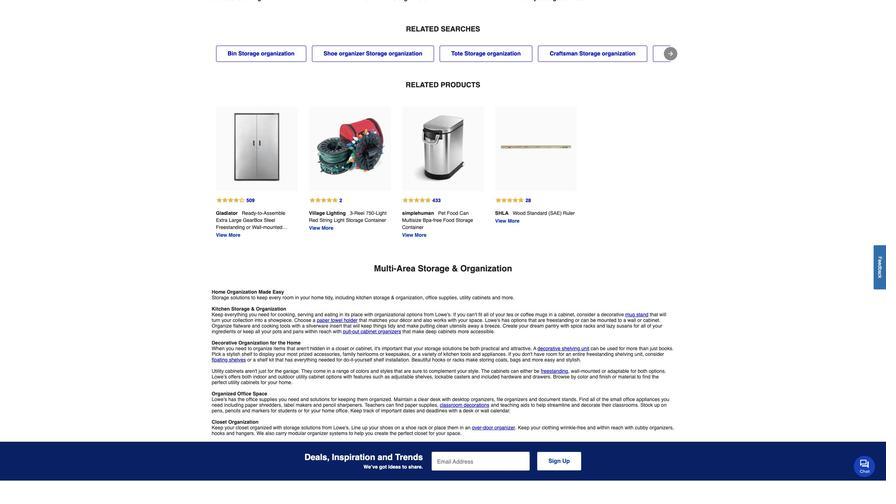 Task type: vqa. For each thing, say whether or not it's contained in the screenshot.
An electric vehicle charging adapter. image
no



Task type: locate. For each thing, give the bounding box(es) containing it.
organization for home organization made easy storage solutions to keep every room in your home tidy, including kitchen storage & organization, office supplies, utility cabinets and more.
[[227, 289, 257, 295]]

room right have
[[546, 352, 557, 357]]

make inside can be used for more than just books. pick a stylish shelf to display your most prized accessories, family heirlooms or keepsakes, or a variety of kitchen tools and appliances. if you don't have room for an entire freestanding shelving unit, consider floating shelves or a shelf kit that has everything needed for do-it-yourself shelf installation. beautiful hooks or racks make storing coats, bags and more easy and stylish.
[[466, 357, 478, 363]]

arrow right image
[[667, 50, 674, 57]]

mounted inside that matches your décor and also works with your space. lowe's has options that are freestanding or can be mounted to a wall or cabinet. organize flatware and cooking tools with a silverware insert that will keep things tidy and make putting clean utensils away a breeze. create your dream pantry with spice racks and lazy susans for all of your ingredients or keep all your pots and pans within reach with
[[597, 318, 617, 323]]

storage up beautiful
[[424, 346, 441, 352]]

and right bags
[[522, 357, 531, 363]]

aids
[[521, 403, 530, 408]]

0 vertical spatial just
[[650, 346, 658, 352]]

organize
[[212, 323, 232, 329]]

them up track
[[357, 397, 368, 403]]

and right the "pots"
[[283, 329, 292, 335]]

things
[[373, 323, 387, 329]]

up
[[562, 458, 570, 465]]

adaptable
[[608, 369, 629, 374]]

options up putting
[[407, 312, 423, 318]]

if right appliances.
[[508, 352, 511, 357]]

rack
[[418, 425, 427, 431]]

that will turn your collection into a showpiece. choose a
[[212, 312, 666, 323]]

2
[[339, 198, 342, 203]]

1 horizontal spatial office
[[426, 295, 437, 301]]

keep inside home organization made easy storage solutions to keep every room in your home tidy, including kitchen storage & organization, office supplies, utility cabinets and more.
[[257, 295, 268, 301]]

within inside the . keep your clothing wrinkle-free and within reach with cubby organizers, hooks and hangers. we also carry modular organizer systems to help you create the perfect closet for your space.
[[597, 425, 610, 431]]

0 vertical spatial room
[[282, 295, 294, 301]]

sign up button
[[537, 452, 582, 471]]

organizational
[[374, 312, 405, 318]]

wood standard (sae) ruler image
[[501, 112, 571, 183]]

view more down "multisize"
[[402, 232, 427, 238]]

supplies, inside home organization made easy storage solutions to keep every room in your home tidy, including kitchen storage & organization, office supplies, utility cabinets and more.
[[439, 295, 458, 301]]

food right pet
[[447, 210, 458, 216]]

1 vertical spatial storage
[[424, 346, 441, 352]]

shelves,
[[415, 374, 433, 380]]

help inside and teaching aids to help streamline and decorate their classrooms. stock up on pens, pencils and markers for students or for your home office. keep track of important dates and deadlines with a desk or wall calendar.
[[537, 403, 546, 408]]

find inside lowe's has the office supplies you need and solutions for keeping them organized. maintain a clear desk with desktop organizers, file organizers and document stands. find all of the small office appliances you need including paper shredders, label makers and pencil sharpeners. teachers can find paper supplies,
[[396, 403, 404, 408]]

consider
[[577, 312, 596, 318], [645, 352, 664, 357]]

related searches
[[406, 25, 480, 33]]

1 horizontal spatial desk
[[463, 408, 474, 414]]

0 vertical spatial them
[[357, 397, 368, 403]]

them
[[357, 397, 368, 403], [447, 425, 459, 431]]

their
[[602, 403, 611, 408]]

it's
[[375, 346, 380, 352]]

makers
[[296, 403, 312, 408]]

shoe organizer storage organization
[[324, 51, 422, 57]]

more for wood standard (sae) ruler
[[508, 218, 520, 224]]

just down display at the bottom left of the page
[[259, 369, 266, 374]]

racks right spice
[[584, 323, 595, 329]]

will right pull-
[[353, 323, 360, 329]]

0 horizontal spatial within
[[305, 329, 318, 335]]

both right the offers
[[242, 374, 252, 380]]

keep inside the . keep your clothing wrinkle-free and within reach with cubby organizers, hooks and hangers. we also carry modular organizer systems to help you create the perfect closet for your space.
[[518, 425, 530, 431]]

more
[[458, 329, 469, 335], [626, 346, 638, 352], [532, 357, 543, 363]]

within inside that matches your décor and also works with your space. lowe's has options that are freestanding or can be mounted to a wall or cabinet. organize flatware and cooking tools with a silverware insert that will keep things tidy and make putting clean utensils away a breeze. create your dream pantry with spice racks and lazy susans for all of your ingredients or keep all your pots and pans within reach with
[[305, 329, 318, 335]]

a left the clear
[[414, 397, 417, 403]]

tools down the cooking,
[[280, 323, 290, 329]]

for inside that matches your décor and also works with your space. lowe's has options that are freestanding or can be mounted to a wall or cabinet. organize flatware and cooking tools with a silverware insert that will keep things tidy and make putting clean utensils away a breeze. create your dream pantry with spice racks and lazy susans for all of your ingredients or keep all your pots and pans within reach with
[[634, 323, 640, 329]]

utility cabinets aren't just for the garage. they come in a range of colors and styles that are sure to complement your style. the cabinets can either be freestanding
[[212, 369, 568, 374]]

1 vertical spatial perfect
[[398, 431, 413, 436]]

room inside home organization made easy storage solutions to keep every room in your home tidy, including kitchen storage & organization, office supplies, utility cabinets and more.
[[282, 295, 294, 301]]

all right find
[[590, 397, 595, 403]]

1 horizontal spatial cabinet,
[[558, 312, 576, 318]]

0 vertical spatial x
[[290, 232, 292, 237]]

2 horizontal spatial options
[[511, 318, 527, 323]]

from down pencil
[[322, 425, 332, 431]]

room
[[282, 295, 294, 301], [546, 352, 557, 357]]

home up most on the left of page
[[287, 340, 301, 346]]

to right material
[[637, 374, 641, 380]]

aren't right the offers
[[245, 369, 257, 374]]

1 vertical spatial will
[[353, 323, 360, 329]]

0 vertical spatial desk
[[430, 397, 441, 403]]

you inside can be used for more than just books. pick a stylish shelf to display your most prized accessories, family heirlooms or keepsakes, or a variety of kitchen tools and appliances. if you don't have room for an entire freestanding shelving unit, consider floating shelves or a shelf kit that has everything needed for do-it-yourself shelf installation. beautiful hooks or racks make storing coats, bags and more easy and stylish.
[[513, 352, 521, 357]]

and inside home organization made easy storage solutions to keep every room in your home tidy, including kitchen storage & organization, office supplies, utility cabinets and more.
[[492, 295, 500, 301]]

the left the garage.
[[275, 369, 282, 374]]

pick
[[212, 352, 221, 357]]

your inside and teaching aids to help streamline and decorate their classrooms. stock up on pens, pencils and markers for students or for your home office. keep track of important dates and deadlines with a desk or wall calendar.
[[311, 408, 321, 414]]

large
[[229, 218, 242, 223]]

are left sure
[[404, 369, 411, 374]]

1 vertical spatial wall
[[481, 408, 489, 414]]

free inside the . keep your clothing wrinkle-free and within reach with cubby organizers, hooks and hangers. we also carry modular organizer systems to help you create the perfect closet for your space.
[[577, 425, 586, 431]]

0 vertical spatial are
[[538, 318, 545, 323]]

0 vertical spatial if
[[453, 312, 456, 318]]

keep left track
[[350, 408, 362, 414]]

0 horizontal spatial hooks
[[212, 431, 225, 436]]

organizer inside shoe organizer storage organization link
[[339, 51, 365, 57]]

adjustable
[[391, 374, 414, 380]]

space.
[[469, 318, 484, 323], [447, 431, 462, 436]]

2 horizontal spatial storage
[[424, 346, 441, 352]]

organization for craftsman storage organization
[[602, 51, 636, 57]]

ready-to-assemble extra large gearbox steel freestanding or wall-mounted garage cabinet in gray (48-in w x 72-in h x 18-in d) image
[[222, 112, 292, 183]]

a inside lowe's has the office supplies you need and solutions for keeping them organized. maintain a clear desk with desktop organizers, file organizers and document stands. find all of the small office appliances you need including paper shredders, label makers and pencil sharpeners. teachers can find paper supplies,
[[414, 397, 417, 403]]

easy
[[273, 289, 284, 295]]

solutions up the kitchen storage & organization
[[230, 295, 250, 301]]

kitchen up complement
[[443, 352, 459, 357]]

1 horizontal spatial supplies,
[[439, 295, 458, 301]]

systems
[[329, 431, 348, 436]]

0 horizontal spatial cabinet,
[[356, 346, 373, 352]]

5 organization from the left
[[720, 51, 754, 57]]

0 vertical spatial racks
[[584, 323, 595, 329]]

0 horizontal spatial keep
[[243, 329, 254, 335]]

reel
[[354, 210, 365, 216]]

that right holder
[[359, 318, 367, 323]]

0 vertical spatial within
[[305, 329, 318, 335]]

space. inside the . keep your clothing wrinkle-free and within reach with cubby organizers, hooks and hangers. we also carry modular organizer systems to help you create the perfect closet for your space.
[[447, 431, 462, 436]]

utility up organized office space
[[228, 380, 240, 386]]

x right h on the left of page
[[233, 239, 236, 244]]

2 vertical spatial has
[[228, 397, 236, 403]]

0 vertical spatial related
[[406, 25, 439, 33]]

view for pet food can multisize bpa-free food storage container
[[402, 232, 413, 238]]

organizer right shoe
[[339, 51, 365, 57]]

b
[[877, 268, 883, 271]]

1 vertical spatial free
[[577, 425, 586, 431]]

a inside the f e e d b a c k button
[[877, 271, 883, 273]]

aren't
[[297, 346, 309, 352], [245, 369, 257, 374]]

decorative up lazy at the bottom right of page
[[601, 312, 624, 318]]

of down stand
[[647, 323, 651, 329]]

chat invite button image
[[854, 456, 876, 477]]

of inside and teaching aids to help streamline and decorate their classrooms. stock up on pens, pencils and markers for students or for your home office. keep track of important dates and deadlines with a desk or wall calendar.
[[376, 408, 380, 414]]

view more for pet food can multisize bpa-free food storage container
[[402, 232, 427, 238]]

1 horizontal spatial on
[[661, 403, 667, 408]]

0 horizontal spatial home
[[212, 289, 225, 295]]

0 vertical spatial space.
[[469, 318, 484, 323]]

multisize
[[402, 218, 421, 223]]

including inside lowe's has the office supplies you need and solutions for keeping them organized. maintain a clear desk with desktop organizers, file organizers and document stands. find all of the small office appliances you need including paper shredders, label makers and pencil sharpeners. teachers can find paper supplies,
[[224, 403, 244, 408]]

lowe's inside , wall-mounted or adaptable for both options. lowe's offers both indoor and outdoor utility cabinet options with features such as adjustable shelves, lockable casters and included hardware and drawers. browse by color and finish or material to find the perfect utility cabinets for your home.
[[212, 374, 227, 380]]

keep inside and teaching aids to help streamline and decorate their classrooms. stock up on pens, pencils and markers for students or for your home office. keep track of important dates and deadlines with a desk or wall calendar.
[[350, 408, 362, 414]]

0 horizontal spatial desk
[[430, 397, 441, 403]]

cabinet inside , wall-mounted or adaptable for both options. lowe's offers both indoor and outdoor utility cabinet options with features such as adjustable shelves, lockable casters and included hardware and drawers. browse by color and finish or material to find the perfect utility cabinets for your home.
[[309, 374, 325, 380]]

cabinet down needed
[[309, 374, 325, 380]]

1 related from the top
[[406, 25, 439, 33]]

1 horizontal spatial decorative
[[601, 312, 624, 318]]

a up k
[[877, 271, 883, 273]]

0 horizontal spatial organizers
[[378, 329, 401, 335]]

that right items
[[287, 346, 295, 352]]

1 vertical spatial cabinet
[[309, 374, 325, 380]]

container for multisize
[[402, 225, 424, 230]]

1 vertical spatial x
[[233, 239, 236, 244]]

organization for decorative organization for the home
[[238, 340, 269, 346]]

3 organization from the left
[[487, 51, 521, 57]]

or right label
[[298, 408, 303, 414]]

turn
[[212, 318, 220, 323]]

create
[[375, 431, 388, 436]]

home inside and teaching aids to help streamline and decorate their classrooms. stock up on pens, pencils and markers for students or for your home office. keep track of important dates and deadlines with a desk or wall calendar.
[[322, 408, 335, 414]]

organization inside home organization made easy storage solutions to keep every room in your home tidy, including kitchen storage & organization, office supplies, utility cabinets and more.
[[227, 289, 257, 295]]

can inside lowe's has the office supplies you need and solutions for keeping them organized. maintain a clear desk with desktop organizers, file organizers and document stands. find all of the small office appliances you need including paper shredders, label makers and pencil sharpeners. teachers can find paper supplies,
[[386, 403, 394, 408]]

2 e from the top
[[877, 262, 883, 265]]

ruler
[[563, 210, 575, 216]]

1 vertical spatial home
[[287, 340, 301, 346]]

to inside can be used for more than just books. pick a stylish shelf to display your most prized accessories, family heirlooms or keepsakes, or a variety of kitchen tools and appliances. if you don't have room for an entire freestanding shelving unit, consider floating shelves or a shelf kit that has everything needed for do-it-yourself shelf installation. beautiful hooks or racks make storing coats, bags and more easy and stylish.
[[254, 352, 258, 357]]

lowe's inside lowe's has the office supplies you need and solutions for keeping them organized. maintain a clear desk with desktop organizers, file organizers and document stands. find all of the small office appliances you need including paper shredders, label makers and pencil sharpeners. teachers can find paper supplies,
[[212, 397, 227, 403]]

can right teachers
[[386, 403, 394, 408]]

1 horizontal spatial an
[[566, 352, 571, 357]]

supplies, inside lowe's has the office supplies you need and solutions for keeping them organized. maintain a clear desk with desktop organizers, file organizers and document stands. find all of the small office appliances you need including paper shredders, label makers and pencil sharpeners. teachers can find paper supplies,
[[419, 403, 439, 408]]

deals, inspiration and trends we've got ideas to share.
[[305, 453, 423, 470]]

organizers, inside lowe's has the office supplies you need and solutions for keeping them organized. maintain a clear desk with desktop organizers, file organizers and document stands. find all of the small office appliances you need including paper shredders, label makers and pencil sharpeners. teachers can find paper supplies,
[[471, 397, 495, 403]]

a down desktop
[[459, 408, 462, 414]]

all
[[484, 312, 489, 318], [641, 323, 646, 329], [255, 329, 260, 335], [590, 397, 595, 403]]

deadlines
[[426, 408, 447, 414]]

1 organization from the left
[[261, 51, 295, 57]]

1 horizontal spatial help
[[537, 403, 546, 408]]

0 horizontal spatial cabinet
[[309, 374, 325, 380]]

1 vertical spatial aren't
[[245, 369, 257, 374]]

and left document
[[529, 397, 537, 403]]

1 vertical spatial reach
[[611, 425, 623, 431]]

utility
[[460, 295, 471, 301], [296, 374, 307, 380], [228, 380, 240, 386]]

help right aids
[[537, 403, 546, 408]]

including right tidy,
[[335, 295, 355, 301]]

1 horizontal spatial &
[[391, 295, 394, 301]]

you left create
[[365, 431, 373, 436]]

with inside lowe's has the office supplies you need and solutions for keeping them organized. maintain a clear desk with desktop organizers, file organizers and document stands. find all of the small office appliances you need including paper shredders, label makers and pencil sharpeners. teachers can find paper supplies,
[[442, 397, 451, 403]]

0 horizontal spatial up
[[362, 425, 368, 431]]

2 horizontal spatial &
[[452, 264, 458, 274]]

view for 3-reel 750-light red string light storage container
[[309, 225, 320, 231]]

e
[[877, 260, 883, 262], [877, 262, 883, 265]]

0 vertical spatial free
[[433, 218, 442, 223]]

, wall-mounted or adaptable for both options. lowe's offers both indoor and outdoor utility cabinet options with features such as adjustable shelves, lockable casters and included hardware and drawers. browse by color and finish or material to find the perfect utility cabinets for your home.
[[212, 369, 666, 386]]

2 related from the top
[[406, 81, 439, 89]]

don't
[[522, 352, 533, 357]]

closet up do-
[[336, 346, 349, 352]]

bin storage organization link
[[216, 46, 306, 62]]

1 horizontal spatial racks
[[584, 323, 595, 329]]

accessible.
[[471, 329, 495, 335]]

1 horizontal spatial will
[[660, 312, 666, 318]]

view more button for 3-reel 750-light red string light storage container
[[309, 225, 333, 232]]

keep left every
[[257, 295, 268, 301]]

related for related searches
[[406, 25, 439, 33]]

everything up the they
[[294, 357, 317, 363]]

0 horizontal spatial has
[[228, 397, 236, 403]]

sure
[[412, 369, 422, 374]]

container inside 3-reel 750-light red string light storage container
[[365, 218, 386, 223]]

storage down students
[[283, 425, 300, 431]]

in left over-
[[460, 425, 464, 431]]

4 organization from the left
[[602, 51, 636, 57]]

if inside can be used for more than just books. pick a stylish shelf to display your most prized accessories, family heirlooms or keepsakes, or a variety of kitchen tools and appliances. if you don't have room for an entire freestanding shelving unit, consider floating shelves or a shelf kit that has everything needed for do-it-yourself shelf installation. beautiful hooks or racks make storing coats, bags and more easy and stylish.
[[508, 352, 511, 357]]

stand
[[636, 312, 649, 318]]

them down classroom
[[447, 425, 459, 431]]

a left shoe
[[402, 425, 404, 431]]

1 vertical spatial room
[[546, 352, 557, 357]]

has inside that matches your décor and also works with your space. lowe's has options that are freestanding or can be mounted to a wall or cabinet. organize flatware and cooking tools with a silverware insert that will keep things tidy and make putting clean utensils away a breeze. create your dream pantry with spice racks and lazy susans for all of your ingredients or keep all your pots and pans within reach with
[[502, 318, 510, 323]]

come
[[314, 369, 326, 374]]

0 horizontal spatial supplies,
[[419, 403, 439, 408]]

1 vertical spatial lowe's.
[[333, 425, 350, 431]]

organized
[[250, 425, 272, 431]]

your right kit
[[276, 352, 285, 357]]

1 vertical spatial on
[[395, 425, 400, 431]]

0 vertical spatial help
[[537, 403, 546, 408]]

solutions inside lowe's has the office supplies you need and solutions for keeping them organized. maintain a clear desk with desktop organizers, file organizers and document stands. find all of the small office appliances you need including paper shredders, label makers and pencil sharpeners. teachers can find paper supplies,
[[310, 397, 330, 403]]

2 horizontal spatial office
[[623, 397, 635, 403]]

door
[[483, 425, 493, 431]]

tote storage organization link
[[440, 46, 532, 62]]

1 horizontal spatial options
[[407, 312, 423, 318]]

racks
[[584, 323, 595, 329], [453, 357, 464, 363]]

shoe organizer storage organization link
[[312, 46, 434, 62]]

are
[[538, 318, 545, 323], [404, 369, 411, 374]]

freestanding inside that matches your décor and also works with your space. lowe's has options that are freestanding or can be mounted to a wall or cabinet. organize flatware and cooking tools with a silverware insert that will keep things tidy and make putting clean utensils away a breeze. create your dream pantry with spice racks and lazy susans for all of your ingredients or keep all your pots and pans within reach with
[[547, 318, 574, 323]]

2 vertical spatial &
[[251, 306, 255, 312]]

be inside that matches your décor and also works with your space. lowe's has options that are freestanding or can be mounted to a wall or cabinet. organize flatware and cooking tools with a silverware insert that will keep things tidy and make putting clean utensils away a breeze. create your dream pantry with spice racks and lazy susans for all of your ingredients or keep all your pots and pans within reach with
[[590, 318, 596, 323]]

that right kit
[[275, 357, 284, 363]]

organizers inside lowe's has the office supplies you need and solutions for keeping them organized. maintain a clear desk with desktop organizers, file organizers and document stands. find all of the small office appliances you need including paper shredders, label makers and pencil sharpeners. teachers can find paper supplies,
[[504, 397, 528, 403]]

or right mug
[[637, 318, 642, 323]]

organizers down matches
[[378, 329, 401, 335]]

be down away
[[463, 346, 469, 352]]

more down a
[[532, 357, 543, 363]]

supplies, up 'that will turn your collection into a showpiece. choose a'
[[439, 295, 458, 301]]

room right every
[[282, 295, 294, 301]]

0 vertical spatial wall
[[628, 318, 636, 323]]

lowe's left the offers
[[212, 374, 227, 380]]

pet
[[438, 210, 446, 216]]

of
[[490, 312, 494, 318], [647, 323, 651, 329], [438, 352, 442, 357], [350, 369, 355, 374], [596, 397, 601, 403], [376, 408, 380, 414]]

options inside that matches your décor and also works with your space. lowe's has options that are freestanding or can be mounted to a wall or cabinet. organize flatware and cooking tools with a silverware insert that will keep things tidy and make putting clean utensils away a breeze. create your dream pantry with spice racks and lazy susans for all of your ingredients or keep all your pots and pans within reach with
[[511, 318, 527, 323]]

in up serving
[[295, 295, 299, 301]]

0 vertical spatial will
[[660, 312, 666, 318]]

related for related products
[[406, 81, 439, 89]]

free inside pet food can multisize bpa-free food storage container
[[433, 218, 442, 223]]

has up the garage.
[[285, 357, 293, 363]]

1 horizontal spatial space.
[[469, 318, 484, 323]]

0 vertical spatial storage
[[373, 295, 390, 301]]

1 horizontal spatial organizer
[[339, 51, 365, 57]]

view more button for pet food can multisize bpa-free food storage container
[[402, 232, 427, 239]]

appliances.
[[482, 352, 507, 357]]

place down deadlines
[[434, 425, 446, 431]]

help right systems
[[354, 431, 364, 436]]

1 vertical spatial &
[[391, 295, 394, 301]]

1 horizontal spatial within
[[597, 425, 610, 431]]

consider right unit,
[[645, 352, 664, 357]]

or inside ready-to-assemble extra large gearbox steel freestanding or wall-mounted garage cabinet in gray (48-in w x 72-in h x 18-in d)
[[246, 225, 251, 230]]

for right easy
[[559, 352, 564, 357]]

be right either
[[534, 369, 540, 374]]

your inside home organization made easy storage solutions to keep every room in your home tidy, including kitchen storage & organization, office supplies, utility cabinets and more.
[[300, 295, 310, 301]]

0 horizontal spatial just
[[259, 369, 266, 374]]

home inside home organization made easy storage solutions to keep every room in your home tidy, including kitchen storage & organization, office supplies, utility cabinets and more.
[[311, 295, 324, 301]]

will inside that matches your décor and also works with your space. lowe's has options that are freestanding or can be mounted to a wall or cabinet. organize flatware and cooking tools with a silverware insert that will keep things tidy and make putting clean utensils away a breeze. create your dream pantry with spice racks and lazy susans for all of your ingredients or keep all your pots and pans within reach with
[[353, 323, 360, 329]]

0 vertical spatial decorative
[[601, 312, 624, 318]]

home organization made easy storage solutions to keep every room in your home tidy, including kitchen storage & organization, office supplies, utility cabinets and more.
[[212, 289, 514, 301]]

your left pencil
[[311, 408, 321, 414]]

consider inside can be used for more than just books. pick a stylish shelf to display your most prized accessories, family heirlooms or keepsakes, or a variety of kitchen tools and appliances. if you don't have room for an entire freestanding shelving unit, consider floating shelves or a shelf kit that has everything needed for do-it-yourself shelf installation. beautiful hooks or racks make storing coats, bags and more easy and stylish.
[[645, 352, 664, 357]]

canning jar storage organization
[[665, 51, 754, 57]]

utility inside home organization made easy storage solutions to keep every room in your home tidy, including kitchen storage & organization, office supplies, utility cabinets and more.
[[460, 295, 471, 301]]

light right the reel at the left top of the page
[[376, 210, 387, 216]]

1 vertical spatial consider
[[645, 352, 664, 357]]

the inside , wall-mounted or adaptable for both options. lowe's offers both indoor and outdoor utility cabinet options with features such as adjustable shelves, lockable casters and included hardware and drawers. browse by color and finish or material to find the perfect utility cabinets for your home.
[[652, 374, 659, 380]]

or
[[246, 225, 251, 230], [515, 312, 519, 318], [575, 318, 580, 323], [637, 318, 642, 323], [237, 329, 242, 335], [350, 346, 354, 352], [380, 352, 384, 357], [412, 352, 417, 357], [247, 357, 252, 363], [447, 357, 451, 363], [602, 369, 606, 374], [612, 374, 617, 380], [298, 408, 303, 414], [475, 408, 479, 414], [429, 425, 433, 431]]

space. inside that matches your décor and also works with your space. lowe's has options that are freestanding or can be mounted to a wall or cabinet. organize flatware and cooking tools with a silverware insert that will keep things tidy and make putting clean utensils away a breeze. create your dream pantry with spice racks and lazy susans for all of your ingredients or keep all your pots and pans within reach with
[[469, 318, 484, 323]]

1 horizontal spatial from
[[424, 312, 434, 318]]

view for wood standard (sae) ruler
[[495, 218, 506, 224]]

they
[[301, 369, 312, 374]]

2 vertical spatial storage
[[283, 425, 300, 431]]

1 vertical spatial food
[[443, 218, 454, 223]]

indoor
[[253, 374, 267, 380]]

view down red
[[309, 225, 320, 231]]

in inside home organization made easy storage solutions to keep every room in your home tidy, including kitchen storage & organization, office supplies, utility cabinets and more.
[[295, 295, 299, 301]]

container down "multisize"
[[402, 225, 424, 230]]

1 horizontal spatial both
[[470, 346, 480, 352]]

on right appliances
[[661, 403, 667, 408]]

make inside that matches your décor and also works with your space. lowe's has options that are freestanding or can be mounted to a wall or cabinet. organize flatware and cooking tools with a silverware insert that will keep things tidy and make putting clean utensils away a breeze. create your dream pantry with spice racks and lazy susans for all of your ingredients or keep all your pots and pans within reach with
[[407, 323, 419, 329]]

1 vertical spatial if
[[508, 352, 511, 357]]

x right w
[[290, 232, 292, 237]]

view for ready-to-assemble extra large gearbox steel freestanding or wall-mounted garage cabinet in gray (48-in w x 72-in h x 18-in d)
[[216, 232, 227, 238]]

reach inside that matches your décor and also works with your space. lowe's has options that are freestanding or can be mounted to a wall or cabinet. organize flatware and cooking tools with a silverware insert that will keep things tidy and make putting clean utensils away a breeze. create your dream pantry with spice racks and lazy susans for all of your ingredients or keep all your pots and pans within reach with
[[319, 329, 331, 335]]

room inside can be used for more than just books. pick a stylish shelf to display your most prized accessories, family heirlooms or keepsakes, or a variety of kitchen tools and appliances. if you don't have room for an entire freestanding shelving unit, consider floating shelves or a shelf kit that has everything needed for do-it-yourself shelf installation. beautiful hooks or racks make storing coats, bags and more easy and stylish.
[[546, 352, 557, 357]]

c
[[877, 273, 883, 276]]

cabinets inside , wall-mounted or adaptable for both options. lowe's offers both indoor and outdoor utility cabinet options with features such as adjustable shelves, lockable casters and included hardware and drawers. browse by color and finish or material to find the perfect utility cabinets for your home.
[[241, 380, 259, 386]]

organizers, left file
[[471, 397, 495, 403]]

closet inside the . keep your clothing wrinkle-free and within reach with cubby organizers, hooks and hangers. we also carry modular organizer systems to help you create the perfect closet for your space.
[[415, 431, 427, 436]]

can inside can be used for more than just books. pick a stylish shelf to display your most prized accessories, family heirlooms or keepsakes, or a variety of kitchen tools and appliances. if you don't have room for an entire freestanding shelving unit, consider floating shelves or a shelf kit that has everything needed for do-it-yourself shelf installation. beautiful hooks or racks make storing coats, bags and more easy and stylish.
[[591, 346, 599, 352]]

1 vertical spatial space.
[[447, 431, 462, 436]]

1 vertical spatial home
[[322, 408, 335, 414]]

standard
[[527, 210, 547, 216]]

0 horizontal spatial tools
[[280, 323, 290, 329]]

solutions down "makers"
[[301, 425, 321, 431]]

used
[[607, 346, 618, 352]]

more up h on the left of page
[[229, 232, 240, 238]]

d)
[[250, 239, 255, 244]]

0 vertical spatial consider
[[577, 312, 596, 318]]

serving
[[298, 312, 314, 318]]

freestanding right dream in the bottom right of the page
[[547, 318, 574, 323]]

organization for bin storage organization
[[261, 51, 295, 57]]

0 horizontal spatial organizers,
[[471, 397, 495, 403]]

hidden
[[310, 346, 325, 352]]

for down the supplies
[[271, 408, 277, 414]]

perfect inside the . keep your clothing wrinkle-free and within reach with cubby organizers, hooks and hangers. we also carry modular organizer systems to help you create the perfect closet for your space.
[[398, 431, 413, 436]]

0 vertical spatial also
[[423, 318, 432, 323]]

find right organized.
[[396, 403, 404, 408]]

0 vertical spatial cabinet,
[[558, 312, 576, 318]]

if up utensils
[[453, 312, 456, 318]]

in right 'hidden'
[[326, 346, 330, 352]]

1 horizontal spatial just
[[650, 346, 658, 352]]

a right into
[[264, 318, 267, 323]]

be inside can be used for more than just books. pick a stylish shelf to display your most prized accessories, family heirlooms or keepsakes, or a variety of kitchen tools and appliances. if you don't have room for an entire freestanding shelving unit, consider floating shelves or a shelf kit that has everything needed for do-it-yourself shelf installation. beautiful hooks or racks make storing coats, bags and more easy and stylish.
[[600, 346, 606, 352]]

everything inside can be used for more than just books. pick a stylish shelf to display your most prized accessories, family heirlooms or keepsakes, or a variety of kitchen tools and appliances. if you don't have room for an entire freestanding shelving unit, consider floating shelves or a shelf kit that has everything needed for do-it-yourself shelf installation. beautiful hooks or racks make storing coats, bags and more easy and stylish.
[[294, 357, 317, 363]]

0 horizontal spatial perfect
[[212, 380, 227, 386]]

supplies, right the dates
[[419, 403, 439, 408]]

more for ready-to-assemble extra large gearbox steel freestanding or wall-mounted garage cabinet in gray (48-in w x 72-in h x 18-in d)
[[229, 232, 240, 238]]

wall inside and teaching aids to help streamline and decorate their classrooms. stock up on pens, pencils and markers for students or for your home office. keep track of important dates and deadlines with a desk or wall calendar.
[[481, 408, 489, 414]]

& inside home organization made easy storage solutions to keep every room in your home tidy, including kitchen storage & organization, office supplies, utility cabinets and more.
[[391, 295, 394, 301]]

3-reel 750-light red string light storage container image
[[315, 112, 385, 183]]

can left lazy at the bottom right of page
[[581, 318, 589, 323]]

. keep your clothing wrinkle-free and within reach with cubby organizers, hooks and hangers. we also carry modular organizer systems to help you create the perfect closet for your space.
[[212, 425, 674, 436]]

cabinet.
[[643, 318, 661, 323]]

&
[[452, 264, 458, 274], [391, 295, 394, 301], [251, 306, 255, 312]]

1 horizontal spatial shelving
[[615, 352, 633, 357]]

all inside lowe's has the office supplies you need and solutions for keeping them organized. maintain a clear desk with desktop organizers, file organizers and document stands. find all of the small office appliances you need including paper shredders, label makers and pencil sharpeners. teachers can find paper supplies,
[[590, 397, 595, 403]]

and up silverware at the bottom left of page
[[315, 312, 323, 318]]

1 vertical spatial more
[[626, 346, 638, 352]]

and right the dates
[[417, 408, 425, 414]]

your left home.
[[268, 380, 278, 386]]

up right line
[[362, 425, 368, 431]]

be right spice
[[590, 318, 596, 323]]

important inside and teaching aids to help streamline and decorate their classrooms. stock up on pens, pencils and markers for students or for your home office. keep track of important dates and deadlines with a desk or wall calendar.
[[381, 408, 402, 414]]

classrooms.
[[613, 403, 639, 408]]

2 vertical spatial lowe's
[[212, 397, 227, 403]]

and teaching aids to help streamline and decorate their classrooms. stock up on pens, pencils and markers for students or for your home office. keep track of important dates and deadlines with a desk or wall calendar.
[[212, 403, 667, 414]]

floating shelves link
[[212, 357, 246, 363]]

paper left towel
[[317, 318, 330, 323]]

can be used for more than just books. pick a stylish shelf to display your most prized accessories, family heirlooms or keepsakes, or a variety of kitchen tools and appliances. if you don't have room for an entire freestanding shelving unit, consider floating shelves or a shelf kit that has everything needed for do-it-yourself shelf installation. beautiful hooks or racks make storing coats, bags and more easy and stylish.
[[212, 346, 674, 363]]

1 horizontal spatial home
[[287, 340, 301, 346]]

storage up organizational
[[373, 295, 390, 301]]

share.
[[408, 464, 423, 470]]

28
[[526, 198, 531, 203]]

works
[[434, 318, 447, 323]]

organization
[[460, 264, 512, 274], [227, 289, 257, 295], [256, 306, 286, 312], [238, 340, 269, 346], [228, 419, 259, 425]]

deep
[[426, 329, 437, 335]]

maintain
[[394, 397, 413, 403]]

can
[[581, 318, 589, 323], [591, 346, 599, 352], [511, 369, 519, 374], [386, 403, 394, 408]]

that inside 'that will turn your collection into a showpiece. choose a'
[[650, 312, 658, 318]]

by
[[571, 374, 576, 380]]

also inside the . keep your clothing wrinkle-free and within reach with cubby organizers, hooks and hangers. we also carry modular organizer systems to help you create the perfect closet for your space.
[[265, 431, 274, 436]]

decorate
[[581, 403, 600, 408]]

0 horizontal spatial room
[[282, 295, 294, 301]]

to inside the . keep your clothing wrinkle-free and within reach with cubby organizers, hooks and hangers. we also carry modular organizer systems to help you create the perfect closet for your space.
[[349, 431, 353, 436]]

shoe
[[324, 51, 337, 57]]

0 vertical spatial home
[[212, 289, 225, 295]]

organized
[[212, 391, 236, 397]]

view up 72-
[[216, 232, 227, 238]]

including
[[335, 295, 355, 301], [224, 403, 244, 408]]



Task type: describe. For each thing, give the bounding box(es) containing it.
need up students
[[288, 397, 299, 403]]

of up breeze.
[[490, 312, 494, 318]]

keep down the pens,
[[212, 425, 223, 431]]

1 vertical spatial an
[[465, 425, 471, 431]]

that down décor
[[403, 329, 411, 335]]

for down kit
[[268, 369, 274, 374]]

reach inside the . keep your clothing wrinkle-free and within reach with cubby organizers, hooks and hangers. we also carry modular organizer systems to help you create the perfect closet for your space.
[[611, 425, 623, 431]]

more.
[[502, 295, 514, 301]]

18-
[[237, 239, 244, 244]]

pantry
[[545, 323, 559, 329]]

inspiration
[[332, 453, 375, 463]]

practical
[[481, 346, 500, 352]]

variety
[[422, 352, 437, 357]]

with down the cooking,
[[292, 323, 301, 329]]

the
[[481, 369, 490, 374]]

simplehuman
[[402, 210, 434, 216]]

file
[[497, 397, 503, 403]]

your left décor
[[389, 318, 398, 323]]

mugs
[[535, 312, 547, 318]]

or down collection
[[237, 329, 242, 335]]

has inside can be used for more than just books. pick a stylish shelf to display your most prized accessories, family heirlooms or keepsakes, or a variety of kitchen tools and appliances. if you don't have room for an entire freestanding shelving unit, consider floating shelves or a shelf kit that has everything needed for do-it-yourself shelf installation. beautiful hooks or racks make storing coats, bags and more easy and stylish.
[[285, 357, 293, 363]]

craftsman
[[550, 51, 578, 57]]

storage inside pet food can multisize bpa-free food storage container
[[456, 218, 473, 223]]

to inside home organization made easy storage solutions to keep every room in your home tidy, including kitchen storage & organization, office supplies, utility cabinets and more.
[[251, 295, 256, 301]]

shelving inside can be used for more than just books. pick a stylish shelf to display your most prized accessories, family heirlooms or keepsakes, or a variety of kitchen tools and appliances. if you don't have room for an entire freestanding shelving unit, consider floating shelves or a shelf kit that has everything needed for do-it-yourself shelf installation. beautiful hooks or racks make storing coats, bags and more easy and stylish.
[[615, 352, 633, 357]]

gray
[[258, 232, 268, 237]]

cabinets down coats,
[[491, 369, 510, 374]]

utility
[[212, 369, 224, 374]]

storage inside home organization made easy storage solutions to keep every room in your home tidy, including kitchen storage & organization, office supplies, utility cabinets and more.
[[373, 295, 390, 301]]

that left out on the bottom left of the page
[[343, 323, 352, 329]]

up inside and teaching aids to help streamline and decorate their classrooms. stock up on pens, pencils and markers for students or for your home office. keep track of important dates and deadlines with a desk or wall calendar.
[[654, 403, 660, 408]]

got
[[379, 464, 387, 470]]

0 horizontal spatial shelving
[[562, 346, 580, 352]]

you inside the . keep your clothing wrinkle-free and within reach with cubby organizers, hooks and hangers. we also carry modular organizer systems to help you create the perfect closet for your space.
[[365, 431, 373, 436]]

wall-
[[252, 225, 263, 230]]

free for bpa-
[[433, 218, 442, 223]]

desk inside and teaching aids to help streamline and decorate their classrooms. stock up on pens, pencils and markers for students or for your home office. keep track of important dates and deadlines with a desk or wall calendar.
[[463, 408, 474, 414]]

keep up the organize
[[212, 312, 223, 318]]

lowe's inside that matches your décor and also works with your space. lowe's has options that are freestanding or can be mounted to a wall or cabinet. organize flatware and cooking tools with a silverware insert that will keep things tidy and make putting clean utensils away a breeze. create your dream pantry with spice racks and lazy susans for all of your ingredients or keep all your pots and pans within reach with
[[485, 318, 500, 323]]

towel
[[331, 318, 342, 323]]

1 horizontal spatial x
[[290, 232, 292, 237]]

0 horizontal spatial lowe's.
[[333, 425, 350, 431]]

material
[[618, 374, 636, 380]]

stands.
[[562, 397, 578, 403]]

0 horizontal spatial decorative
[[538, 346, 561, 352]]

sign
[[549, 458, 561, 465]]

a right the choose
[[313, 318, 316, 323]]

accessories,
[[314, 352, 341, 357]]

desktop
[[452, 397, 470, 403]]

organizer inside the . keep your clothing wrinkle-free and within reach with cubby organizers, hooks and hangers. we also carry modular organizer systems to help you create the perfect closet for your space.
[[307, 431, 328, 436]]

all right fit
[[484, 312, 489, 318]]

organized.
[[369, 397, 392, 403]]

,
[[568, 369, 570, 374]]

2 organization from the left
[[389, 51, 422, 57]]

organizers, inside the . keep your clothing wrinkle-free and within reach with cubby organizers, hooks and hangers. we also carry modular organizer systems to help you create the perfect closet for your space.
[[650, 425, 674, 431]]

with left pull-
[[333, 329, 342, 335]]

in left h on the left of page
[[223, 239, 227, 244]]

to right sure
[[423, 369, 428, 374]]

or right the shelves
[[247, 357, 252, 363]]

options inside , wall-mounted or adaptable for both options. lowe's offers both indoor and outdoor utility cabinet options with features such as adjustable shelves, lockable casters and included hardware and drawers. browse by color and finish or material to find the perfect utility cabinets for your home.
[[326, 374, 342, 380]]

office
[[237, 391, 251, 397]]

tools inside that matches your décor and also works with your space. lowe's has options that are freestanding or can be mounted to a wall or cabinet. organize flatware and cooking tools with a silverware insert that will keep things tidy and make putting clean utensils away a breeze. create your dream pantry with spice racks and lazy susans for all of your ingredients or keep all your pots and pans within reach with
[[280, 323, 290, 329]]

or up complement
[[447, 357, 451, 363]]

organization for tote storage organization
[[487, 51, 521, 57]]

display
[[259, 352, 274, 357]]

1 horizontal spatial them
[[447, 425, 459, 431]]

office.
[[336, 408, 349, 414]]

your inside , wall-mounted or adaptable for both options. lowe's offers both indoor and outdoor utility cabinet options with features such as adjustable shelves, lockable casters and included hardware and drawers. browse by color and finish or material to find the perfect utility cabinets for your home.
[[268, 380, 278, 386]]

when you need to organize items that aren't hidden in a closet or cabinet, it's important that your storage solutions be both practical and attractive. a decorative shelving unit
[[212, 346, 589, 352]]

pull-
[[343, 329, 352, 335]]

when
[[212, 346, 225, 352]]

bags
[[510, 357, 521, 363]]

an inside can be used for more than just books. pick a stylish shelf to display your most prized accessories, family heirlooms or keepsakes, or a variety of kitchen tools and appliances. if you don't have room for an entire freestanding shelving unit, consider floating shelves or a shelf kit that has everything needed for do-it-yourself shelf installation. beautiful hooks or racks make storing coats, bags and more easy and stylish.
[[566, 352, 571, 357]]

2 horizontal spatial organizer
[[495, 425, 515, 431]]

in right mugs
[[549, 312, 553, 318]]

with inside , wall-mounted or adaptable for both options. lowe's offers both indoor and outdoor utility cabinet options with features such as adjustable shelves, lockable casters and included hardware and drawers. browse by color and finish or material to find the perfect utility cabinets for your home.
[[343, 374, 352, 380]]

including inside home organization made easy storage solutions to keep every room in your home tidy, including kitchen storage & organization, office supplies, utility cabinets and more.
[[335, 295, 355, 301]]

view more for 3-reel 750-light red string light storage container
[[309, 225, 333, 231]]

and right easy
[[556, 357, 565, 363]]

you up floating shelves link
[[226, 346, 234, 352]]

your down coffee
[[519, 323, 529, 329]]

multi-
[[374, 264, 397, 274]]

1 horizontal spatial paper
[[317, 318, 330, 323]]

office inside home organization made easy storage solutions to keep every room in your home tidy, including kitchen storage & organization, office supplies, utility cabinets and more.
[[426, 295, 437, 301]]

clothing
[[542, 425, 559, 431]]

2 horizontal spatial both
[[638, 369, 647, 374]]

your inside can be used for more than just books. pick a stylish shelf to display your most prized accessories, family heirlooms or keepsakes, or a variety of kitchen tools and appliances. if you don't have room for an entire freestanding shelving unit, consider floating shelves or a shelf kit that has everything needed for do-it-yourself shelf installation. beautiful hooks or racks make storing coats, bags and more easy and stylish.
[[276, 352, 285, 357]]

0 vertical spatial organizers
[[378, 329, 401, 335]]

0 horizontal spatial utility
[[228, 380, 240, 386]]

for inside the . keep your clothing wrinkle-free and within reach with cubby organizers, hooks and hangers. we also carry modular organizer systems to help you create the perfect closet for your space.
[[429, 431, 435, 436]]

and right pencils
[[242, 408, 250, 414]]

or up over-
[[475, 408, 479, 414]]

that inside can be used for more than just books. pick a stylish shelf to display your most prized accessories, family heirlooms or keepsakes, or a variety of kitchen tools and appliances. if you don't have room for an entire freestanding shelving unit, consider floating shelves or a shelf kit that has everything needed for do-it-yourself shelf installation. beautiful hooks or racks make storing coats, bags and more easy and stylish.
[[275, 357, 284, 363]]

d
[[877, 265, 883, 268]]

to inside 'deals, inspiration and trends we've got ideas to share.'
[[402, 464, 407, 470]]

you up students
[[279, 397, 287, 403]]

your right rack
[[436, 431, 446, 436]]

collection
[[233, 318, 253, 323]]

or right the heirlooms
[[380, 352, 384, 357]]

your left 'hangers.'
[[225, 425, 234, 431]]

wall inside that matches your décor and also works with your space. lowe's has options that are freestanding or can be mounted to a wall or cabinet. organize flatware and cooking tools with a silverware insert that will keep things tidy and make putting clean utensils away a breeze. create your dream pantry with spice racks and lazy susans for all of your ingredients or keep all your pots and pans within reach with
[[628, 318, 636, 323]]

0 horizontal spatial office
[[246, 397, 258, 403]]

your up beautiful
[[413, 346, 423, 352]]

for right label
[[304, 408, 310, 414]]

or right rack
[[429, 425, 433, 431]]

pet food can multisize bpa-free food storage container image
[[408, 112, 478, 183]]

books.
[[659, 346, 674, 352]]

or left 'variety'
[[412, 352, 417, 357]]

can down bags
[[511, 369, 519, 374]]

0 horizontal spatial if
[[453, 312, 456, 318]]

for up space
[[261, 380, 267, 386]]

unit
[[581, 346, 589, 352]]

with right works
[[448, 318, 457, 323]]

your left fit
[[458, 318, 468, 323]]

0 vertical spatial &
[[452, 264, 458, 274]]

help inside the . keep your clothing wrinkle-free and within reach with cubby organizers, hooks and hangers. we also carry modular organizer systems to help you create the perfect closet for your space.
[[354, 431, 364, 436]]

0 horizontal spatial storage
[[283, 425, 300, 431]]

ingredients
[[212, 329, 236, 335]]

a up needed
[[332, 346, 334, 352]]

0 horizontal spatial paper
[[245, 403, 258, 408]]

1 horizontal spatial aren't
[[297, 346, 309, 352]]

0 vertical spatial cabinet
[[361, 329, 377, 335]]

mounted inside ready-to-assemble extra large gearbox steel freestanding or wall-mounted garage cabinet in gray (48-in w x 72-in h x 18-in d)
[[263, 225, 282, 230]]

color
[[578, 374, 588, 380]]

floating
[[212, 357, 228, 363]]

for up cooking
[[271, 312, 276, 318]]

view more button for ready-to-assemble extra large gearbox steel freestanding or wall-mounted garage cabinet in gray (48-in w x 72-in h x 18-in d)
[[216, 232, 240, 239]]

a down serving
[[302, 323, 305, 329]]

1 horizontal spatial closet
[[336, 346, 349, 352]]

to inside and teaching aids to help streamline and decorate their classrooms. stock up on pens, pencils and markers for students or for your home office. keep track of important dates and deadlines with a desk or wall calendar.
[[531, 403, 535, 408]]

lowe's has the office supplies you need and solutions for keeping them organized. maintain a clear desk with desktop organizers, file organizers and document stands. find all of the small office appliances you need including paper shredders, label makers and pencil sharpeners. teachers can find paper supplies,
[[212, 397, 669, 408]]

0 horizontal spatial more
[[458, 329, 469, 335]]

and up 'pull-out cabinet organizers that make deep cabinets more accessible.' in the bottom of the page
[[414, 318, 422, 323]]

or right pantry
[[575, 318, 580, 323]]

gearbox
[[243, 218, 262, 223]]

for down the "pots"
[[270, 340, 277, 346]]

solutions inside home organization made easy storage solutions to keep every room in your home tidy, including kitchen storage & organization, office supplies, utility cabinets and more.
[[230, 295, 250, 301]]

0 horizontal spatial both
[[242, 374, 252, 380]]

find inside , wall-mounted or adaptable for both options. lowe's offers both indoor and outdoor utility cabinet options with features such as adjustable shelves, lockable casters and included hardware and drawers. browse by color and finish or material to find the perfect utility cabinets for your home.
[[643, 374, 651, 380]]

just inside can be used for more than just books. pick a stylish shelf to display your most prized accessories, family heirlooms or keepsakes, or a variety of kitchen tools and appliances. if you don't have room for an entire freestanding shelving unit, consider floating shelves or a shelf kit that has everything needed for do-it-yourself shelf installation. beautiful hooks or racks make storing coats, bags and more easy and stylish.
[[650, 346, 658, 352]]

it-
[[351, 357, 355, 363]]

racks inside that matches your décor and also works with your space. lowe's has options that are freestanding or can be mounted to a wall or cabinet. organize flatware and cooking tools with a silverware insert that will keep things tidy and make putting clean utensils away a breeze. create your dream pantry with spice racks and lazy susans for all of your ingredients or keep all your pots and pans within reach with
[[584, 323, 595, 329]]

hardware
[[501, 374, 522, 380]]

on inside and teaching aids to help streamline and decorate their classrooms. stock up on pens, pencils and markers for students or for your home office. keep track of important dates and deadlines with a desk or wall calendar.
[[661, 403, 667, 408]]

silverware
[[306, 323, 328, 329]]

village
[[309, 210, 325, 216]]

and right wrinkle-
[[587, 425, 596, 431]]

of inside can be used for more than just books. pick a stylish shelf to display your most prized accessories, family heirlooms or keepsakes, or a variety of kitchen tools and appliances. if you don't have room for an entire freestanding shelving unit, consider floating shelves or a shelf kit that has everything needed for do-it-yourself shelf installation. beautiful hooks or racks make storing coats, bags and more easy and stylish.
[[438, 352, 442, 357]]

1 e from the top
[[877, 260, 883, 262]]

cabinets down the shelves
[[225, 369, 244, 374]]

in left d)
[[244, 239, 248, 244]]

and up coats,
[[501, 346, 509, 352]]

cabinets inside home organization made easy storage solutions to keep every room in your home tidy, including kitchen storage & organization, office supplies, utility cabinets and more.
[[472, 295, 491, 301]]

and left practical
[[472, 352, 481, 357]]

your inside 'that will turn your collection into a showpiece. choose a'
[[222, 318, 231, 323]]

2 vertical spatial freestanding
[[541, 369, 568, 374]]

your left style.
[[457, 369, 467, 374]]

sign up form
[[431, 452, 582, 471]]

closet organization
[[212, 419, 259, 425]]

organize
[[253, 346, 272, 352]]

that down installation.
[[394, 369, 403, 374]]

0 vertical spatial from
[[424, 312, 434, 318]]

the left small on the right bottom of page
[[602, 397, 609, 403]]

view more for ready-to-assemble extra large gearbox steel freestanding or wall-mounted garage cabinet in gray (48-in w x 72-in h x 18-in d)
[[216, 232, 240, 238]]

options.
[[649, 369, 666, 374]]

0 horizontal spatial closet
[[236, 425, 249, 431]]

carry
[[276, 431, 287, 436]]

kitchen inside home organization made easy storage solutions to keep every room in your home tidy, including kitchen storage & organization, office supplies, utility cabinets and more.
[[356, 295, 372, 301]]

area
[[397, 264, 415, 274]]

storage inside home organization made easy storage solutions to keep every room in your home tidy, including kitchen storage & organization, office supplies, utility cabinets and more.
[[212, 295, 229, 301]]

keepsakes,
[[386, 352, 411, 357]]

shelves
[[229, 357, 246, 363]]

and left decorate
[[571, 403, 580, 408]]

all down stand
[[641, 323, 646, 329]]

of right range
[[350, 369, 355, 374]]

calendar.
[[491, 408, 511, 414]]

0 vertical spatial place
[[351, 312, 363, 318]]

lazy
[[606, 323, 615, 329]]

hooks inside can be used for more than just books. pick a stylish shelf to display your most prized accessories, family heirlooms or keepsakes, or a variety of kitchen tools and appliances. if you don't have room for an entire freestanding shelving unit, consider floating shelves or a shelf kit that has everything needed for do-it-yourself shelf installation. beautiful hooks or racks make storing coats, bags and more easy and stylish.
[[432, 357, 445, 363]]

a right lazy at the bottom right of page
[[623, 318, 626, 323]]

hooks inside the . keep your clothing wrinkle-free and within reach with cubby organizers, hooks and hangers. we also carry modular organizer systems to help you create the perfect closet for your space.
[[212, 431, 225, 436]]

than
[[639, 346, 649, 352]]

can inside that matches your décor and also works with your space. lowe's has options that are freestanding or can be mounted to a wall or cabinet. organize flatware and cooking tools with a silverware insert that will keep things tidy and make putting clean utensils away a breeze. create your dream pantry with spice racks and lazy susans for all of your ingredients or keep all your pots and pans within reach with
[[581, 318, 589, 323]]

need up the shelves
[[235, 346, 246, 352]]

the inside the . keep your clothing wrinkle-free and within reach with cubby organizers, hooks and hangers. we also carry modular organizer systems to help you create the perfect closet for your space.
[[390, 431, 397, 436]]

has inside lowe's has the office supplies you need and solutions for keeping them organized. maintain a clear desk with desktop organizers, file organizers and document stands. find all of the small office appliances you need including paper shredders, label makers and pencil sharpeners. teachers can find paper supplies,
[[228, 397, 236, 403]]

2 vertical spatial more
[[532, 357, 543, 363]]

and left styles
[[371, 369, 379, 374]]

and right label
[[300, 397, 309, 403]]

0 vertical spatial everything
[[225, 312, 248, 318]]

0 horizontal spatial shelf
[[242, 352, 252, 357]]

2 horizontal spatial keep
[[361, 323, 372, 329]]

heirlooms
[[357, 352, 379, 357]]

0 horizontal spatial &
[[251, 306, 255, 312]]

offers
[[228, 374, 241, 380]]

0 horizontal spatial x
[[233, 239, 236, 244]]

label
[[284, 403, 294, 408]]

cubby
[[635, 425, 648, 431]]

a left range
[[332, 369, 335, 374]]

and right indoor
[[268, 374, 276, 380]]

most
[[287, 352, 298, 357]]

0 vertical spatial important
[[382, 346, 402, 352]]

and left lazy at the bottom right of page
[[597, 323, 605, 329]]

1 vertical spatial from
[[322, 425, 332, 431]]

will inside 'that will turn your collection into a showpiece. choose a'
[[660, 312, 666, 318]]

choose
[[294, 318, 311, 323]]

your left shoes
[[369, 425, 379, 431]]

for left do-
[[336, 357, 342, 363]]

styles
[[380, 369, 393, 374]]

1 vertical spatial just
[[259, 369, 266, 374]]

related products
[[406, 81, 480, 89]]

for right adaptable
[[631, 369, 636, 374]]

for right used
[[619, 346, 625, 352]]

as
[[385, 374, 390, 380]]

1 horizontal spatial shelf
[[257, 357, 268, 363]]

spice
[[571, 323, 582, 329]]

and right color
[[590, 374, 598, 380]]

to inside that matches your décor and also works with your space. lowe's has options that are freestanding or can be mounted to a wall or cabinet. organize flatware and cooking tools with a silverware insert that will keep things tidy and make putting clean utensils away a breeze. create your dream pantry with spice racks and lazy susans for all of your ingredients or keep all your pots and pans within reach with
[[618, 318, 622, 323]]

0 horizontal spatial consider
[[577, 312, 596, 318]]

teachers
[[365, 403, 385, 408]]

a right away
[[481, 323, 483, 329]]

outdoor
[[278, 374, 295, 380]]

a up pantry
[[554, 312, 557, 318]]

tote storage organization
[[451, 51, 521, 57]]

racks inside can be used for more than just books. pick a stylish shelf to display your most prized accessories, family heirlooms or keepsakes, or a variety of kitchen tools and appliances. if you don't have room for an entire freestanding shelving unit, consider floating shelves or a shelf kit that has everything needed for do-it-yourself shelf installation. beautiful hooks or racks make storing coats, bags and more easy and stylish.
[[453, 357, 464, 363]]

susans
[[617, 323, 632, 329]]

Email Address email field
[[431, 452, 530, 471]]

your left tea
[[496, 312, 505, 318]]

kitchen storage & organization
[[212, 306, 286, 312]]

in left its
[[339, 312, 343, 318]]

f e e d b a c k
[[877, 257, 883, 278]]

the up pencils
[[238, 397, 245, 403]]

cabinets down works
[[438, 329, 456, 335]]

a inside and teaching aids to help streamline and decorate their classrooms. stock up on pens, pencils and markers for students or for your home office. keep track of important dates and deadlines with a desk or wall calendar.
[[459, 408, 462, 414]]

free for wrinkle-
[[577, 425, 586, 431]]

in up d)
[[252, 232, 256, 237]]

with left spice
[[561, 323, 569, 329]]

1 horizontal spatial light
[[376, 210, 387, 216]]

hangers.
[[236, 431, 255, 436]]

away
[[468, 323, 479, 329]]

a left 'variety'
[[418, 352, 421, 357]]

cooking,
[[278, 312, 296, 318]]

with inside and teaching aids to help streamline and decorate their classrooms. stock up on pens, pencils and markers for students or for your home office. keep track of important dates and deadlines with a desk or wall calendar.
[[449, 408, 458, 414]]

0 horizontal spatial aren't
[[245, 369, 257, 374]]

either
[[520, 369, 533, 374]]

you up flatware at bottom left
[[249, 312, 257, 318]]

can't
[[467, 312, 477, 318]]

craftsman storage organization link
[[538, 46, 647, 62]]

with up pull-out cabinet organizers link
[[364, 312, 373, 318]]

that up installation.
[[404, 346, 412, 352]]

and left the
[[472, 374, 480, 380]]

need down organized
[[212, 403, 223, 408]]

that left pantry
[[528, 318, 537, 323]]

features
[[354, 374, 371, 380]]

to left organize
[[248, 346, 252, 352]]

of inside lowe's has the office supplies you need and solutions for keeping them organized. maintain a clear desk with desktop organizers, file organizers and document stands. find all of the small office appliances you need including paper shredders, label makers and pencil sharpeners. teachers can find paper supplies,
[[596, 397, 601, 403]]

2 horizontal spatial shelf
[[374, 357, 384, 363]]

0 vertical spatial food
[[447, 210, 458, 216]]

gladiator
[[216, 210, 238, 216]]

also inside that matches your décor and also works with your space. lowe's has options that are freestanding or can be mounted to a wall or cabinet. organize flatware and cooking tools with a silverware insert that will keep things tidy and make putting clean utensils away a breeze. create your dream pantry with spice racks and lazy susans for all of your ingredients or keep all your pots and pans within reach with
[[423, 318, 432, 323]]

them inside lowe's has the office supplies you need and solutions for keeping them organized. maintain a clear desk with desktop organizers, file organizers and document stands. find all of the small office appliances you need including paper shredders, label makers and pencil sharpeners. teachers can find paper supplies,
[[357, 397, 368, 403]]

more for 3-reel 750-light red string light storage container
[[322, 225, 333, 231]]

1 horizontal spatial utility
[[296, 374, 307, 380]]

tools inside can be used for more than just books. pick a stylish shelf to display your most prized accessories, family heirlooms or keepsakes, or a variety of kitchen tools and appliances. if you don't have room for an entire freestanding shelving unit, consider floating shelves or a shelf kit that has everything needed for do-it-yourself shelf installation. beautiful hooks or racks make storing coats, bags and more easy and stylish.
[[461, 352, 471, 357]]

or right finish
[[612, 374, 617, 380]]

need up cooking
[[258, 312, 269, 318]]

more for pet food can multisize bpa-free food storage container
[[415, 232, 427, 238]]

are inside that matches your décor and also works with your space. lowe's has options that are freestanding or can be mounted to a wall or cabinet. organize flatware and cooking tools with a silverware insert that will keep things tidy and make putting clean utensils away a breeze. create your dream pantry with spice racks and lazy susans for all of your ingredients or keep all your pots and pans within reach with
[[538, 318, 545, 323]]

red
[[309, 218, 318, 223]]

keep everything you need for cooking, serving and eating in its place with organizational options from lowe's. if you can't fit all of your tea or coffee mugs in a cabinet, consider a decorative mug stand
[[212, 312, 649, 318]]

with right organized
[[273, 425, 282, 431]]

container for light
[[365, 218, 386, 223]]

in right come
[[327, 369, 331, 374]]

storage inside 3-reel 750-light red string light storage container
[[346, 218, 363, 223]]

easy
[[545, 357, 555, 363]]

or up it-
[[350, 346, 354, 352]]

2 horizontal spatial paper
[[405, 403, 418, 408]]

0 vertical spatial lowe's.
[[435, 312, 452, 318]]

cabinet
[[234, 232, 251, 237]]

or right tea
[[515, 312, 519, 318]]

and inside 'deals, inspiration and trends we've got ideas to share.'
[[378, 453, 393, 463]]

decorative organization for the home
[[212, 340, 301, 346]]

view more button for wood standard (sae) ruler
[[495, 218, 520, 225]]

to-
[[258, 210, 264, 216]]

markers
[[252, 408, 270, 414]]

mounted inside , wall-mounted or adaptable for both options. lowe's offers both indoor and outdoor utility cabinet options with features such as adjustable shelves, lockable casters and included hardware and drawers. browse by color and finish or material to find the perfect utility cabinets for your home.
[[581, 369, 600, 374]]

a
[[533, 346, 536, 352]]

view more for wood standard (sae) ruler
[[495, 218, 520, 224]]

all down into
[[255, 329, 260, 335]]

1 vertical spatial are
[[404, 369, 411, 374]]

organization for closet organization
[[228, 419, 259, 425]]

home inside home organization made easy storage solutions to keep every room in your home tidy, including kitchen storage & organization, office supplies, utility cabinets and more.
[[212, 289, 225, 295]]

paper towel holder
[[317, 318, 358, 323]]

of inside that matches your décor and also works with your space. lowe's has options that are freestanding or can be mounted to a wall or cabinet. organize flatware and cooking tools with a silverware insert that will keep things tidy and make putting clean utensils away a breeze. create your dream pantry with spice racks and lazy susans for all of your ingredients or keep all your pots and pans within reach with
[[647, 323, 651, 329]]

1 vertical spatial light
[[334, 218, 345, 223]]

kitchen inside can be used for more than just books. pick a stylish shelf to display your most prized accessories, family heirlooms or keepsakes, or a variety of kitchen tools and appliances. if you don't have room for an entire freestanding shelving unit, consider floating shelves or a shelf kit that has everything needed for do-it-yourself shelf installation. beautiful hooks or racks make storing coats, bags and more easy and stylish.
[[443, 352, 459, 357]]

organization,
[[396, 295, 424, 301]]

and left drawers.
[[523, 374, 531, 380]]

1 horizontal spatial place
[[434, 425, 446, 431]]



